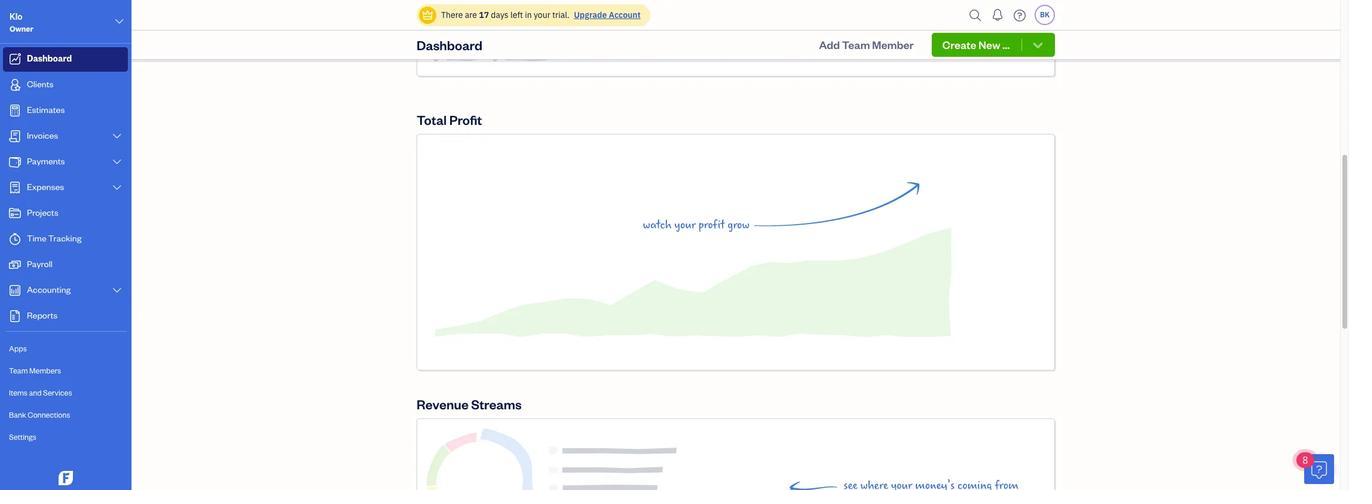Task type: describe. For each thing, give the bounding box(es) containing it.
items
[[9, 388, 27, 398]]

members
[[29, 366, 61, 375]]

expense image
[[8, 182, 22, 194]]

settings link
[[3, 427, 128, 448]]

…
[[1003, 38, 1010, 51]]

grow
[[728, 218, 750, 232]]

connections
[[28, 410, 70, 420]]

create new … button
[[932, 33, 1055, 57]]

main element
[[0, 0, 161, 490]]

0 vertical spatial your
[[534, 10, 551, 20]]

invoices link
[[3, 124, 128, 149]]

bank connections
[[9, 410, 70, 420]]

estimates
[[27, 104, 65, 115]]

apps link
[[3, 338, 128, 359]]

project image
[[8, 207, 22, 219]]

payments link
[[3, 150, 128, 175]]

are
[[465, 10, 477, 20]]

upgrade
[[574, 10, 607, 20]]

account
[[609, 10, 641, 20]]

total
[[417, 111, 447, 128]]

upgrade account link
[[572, 10, 641, 20]]

chart image
[[8, 285, 22, 297]]

accounting
[[27, 284, 71, 295]]

days
[[491, 10, 509, 20]]

time
[[27, 233, 47, 244]]

services
[[43, 388, 72, 398]]

revenue
[[417, 396, 469, 413]]

time tracking link
[[3, 227, 128, 252]]

report image
[[8, 310, 22, 322]]

bank
[[9, 410, 26, 420]]

8 button
[[1297, 453, 1334, 484]]

go to help image
[[1010, 6, 1030, 24]]

profit
[[699, 218, 725, 232]]

team inside the main element
[[9, 366, 28, 375]]

payroll link
[[3, 253, 128, 277]]

estimate image
[[8, 105, 22, 117]]

1 horizontal spatial your
[[675, 218, 696, 232]]

left
[[511, 10, 523, 20]]

17
[[479, 10, 489, 20]]

chevron large down image for expenses
[[112, 183, 123, 193]]

time tracking
[[27, 233, 82, 244]]

streams
[[471, 396, 522, 413]]

invoice image
[[8, 130, 22, 142]]

bk
[[1040, 10, 1050, 19]]

projects link
[[3, 201, 128, 226]]

dashboard inside the main element
[[27, 53, 72, 64]]

team inside button
[[842, 38, 870, 51]]

create
[[943, 38, 977, 51]]

8
[[1303, 454, 1308, 466]]

payments
[[27, 155, 65, 167]]

there are 17 days left in your trial. upgrade account
[[441, 10, 641, 20]]

payroll
[[27, 258, 53, 270]]

estimates link
[[3, 99, 128, 123]]



Task type: locate. For each thing, give the bounding box(es) containing it.
chevron large down image inside payments link
[[112, 157, 123, 167]]

chevron large down image
[[112, 157, 123, 167], [112, 286, 123, 295]]

expenses
[[27, 181, 64, 193]]

0 vertical spatial team
[[842, 38, 870, 51]]

add team member button
[[808, 33, 925, 57]]

add team member
[[819, 38, 914, 51]]

freshbooks image
[[56, 471, 75, 485]]

watch
[[643, 218, 672, 232]]

team up items
[[9, 366, 28, 375]]

search image
[[966, 6, 985, 24]]

chevron large down image inside expenses link
[[112, 183, 123, 193]]

klo
[[10, 11, 22, 22]]

1 vertical spatial team
[[9, 366, 28, 375]]

1 vertical spatial your
[[675, 218, 696, 232]]

team members
[[9, 366, 61, 375]]

revenue streams
[[417, 396, 522, 413]]

2 vertical spatial chevron large down image
[[112, 183, 123, 193]]

resource center badge image
[[1305, 454, 1334, 484]]

dashboard up clients
[[27, 53, 72, 64]]

chevron large down image down invoices link
[[112, 157, 123, 167]]

bank connections link
[[3, 405, 128, 426]]

invoices
[[27, 130, 58, 141]]

team
[[842, 38, 870, 51], [9, 366, 28, 375]]

money image
[[8, 259, 22, 271]]

projects
[[27, 207, 58, 218]]

0 vertical spatial chevron large down image
[[112, 157, 123, 167]]

create new …
[[943, 38, 1010, 51]]

clients
[[27, 78, 54, 90]]

reports
[[27, 310, 58, 321]]

1 horizontal spatial team
[[842, 38, 870, 51]]

1 horizontal spatial dashboard
[[417, 36, 483, 53]]

owner
[[10, 24, 33, 33]]

profit
[[449, 111, 482, 128]]

watch your profit grow
[[643, 218, 750, 232]]

klo owner
[[10, 11, 33, 33]]

team members link
[[3, 361, 128, 381]]

chevron large down image for invoices
[[112, 132, 123, 141]]

0 vertical spatial chevron large down image
[[114, 14, 125, 29]]

your right in
[[534, 10, 551, 20]]

client image
[[8, 79, 22, 91]]

crown image
[[421, 9, 434, 21]]

chevron large down image down payroll link
[[112, 286, 123, 295]]

dashboard link
[[3, 47, 128, 72]]

0 horizontal spatial your
[[534, 10, 551, 20]]

total profit
[[417, 111, 482, 128]]

team right add
[[842, 38, 870, 51]]

reports link
[[3, 304, 128, 329]]

settings
[[9, 432, 36, 442]]

timer image
[[8, 233, 22, 245]]

your left profit
[[675, 218, 696, 232]]

notifications image
[[988, 3, 1007, 27]]

bk button
[[1035, 5, 1055, 25]]

new
[[979, 38, 1001, 51]]

0 horizontal spatial dashboard
[[27, 53, 72, 64]]

tracking
[[48, 233, 82, 244]]

chevron large down image
[[114, 14, 125, 29], [112, 132, 123, 141], [112, 183, 123, 193]]

expenses link
[[3, 176, 128, 200]]

chevrondown image
[[1031, 39, 1045, 51]]

accounting link
[[3, 279, 128, 303]]

0 horizontal spatial team
[[9, 366, 28, 375]]

member
[[872, 38, 914, 51]]

dashboard
[[417, 36, 483, 53], [27, 53, 72, 64]]

trial.
[[552, 10, 570, 20]]

1 vertical spatial chevron large down image
[[112, 286, 123, 295]]

items and services
[[9, 388, 72, 398]]

1 chevron large down image from the top
[[112, 157, 123, 167]]

2 chevron large down image from the top
[[112, 286, 123, 295]]

chevron large down image inside invoices link
[[112, 132, 123, 141]]

apps
[[9, 344, 27, 353]]

your
[[534, 10, 551, 20], [675, 218, 696, 232]]

payment image
[[8, 156, 22, 168]]

add
[[819, 38, 840, 51]]

there
[[441, 10, 463, 20]]

clients link
[[3, 73, 128, 97]]

dashboard image
[[8, 53, 22, 65]]

and
[[29, 388, 42, 398]]

chevron large down image inside accounting link
[[112, 286, 123, 295]]

items and services link
[[3, 383, 128, 404]]

1 vertical spatial chevron large down image
[[112, 132, 123, 141]]

in
[[525, 10, 532, 20]]

chevron large down image for accounting
[[112, 286, 123, 295]]

dashboard down there on the left top of the page
[[417, 36, 483, 53]]

chevron large down image for payments
[[112, 157, 123, 167]]



Task type: vqa. For each thing, say whether or not it's contained in the screenshot.
chevron large down icon related to Invoices
yes



